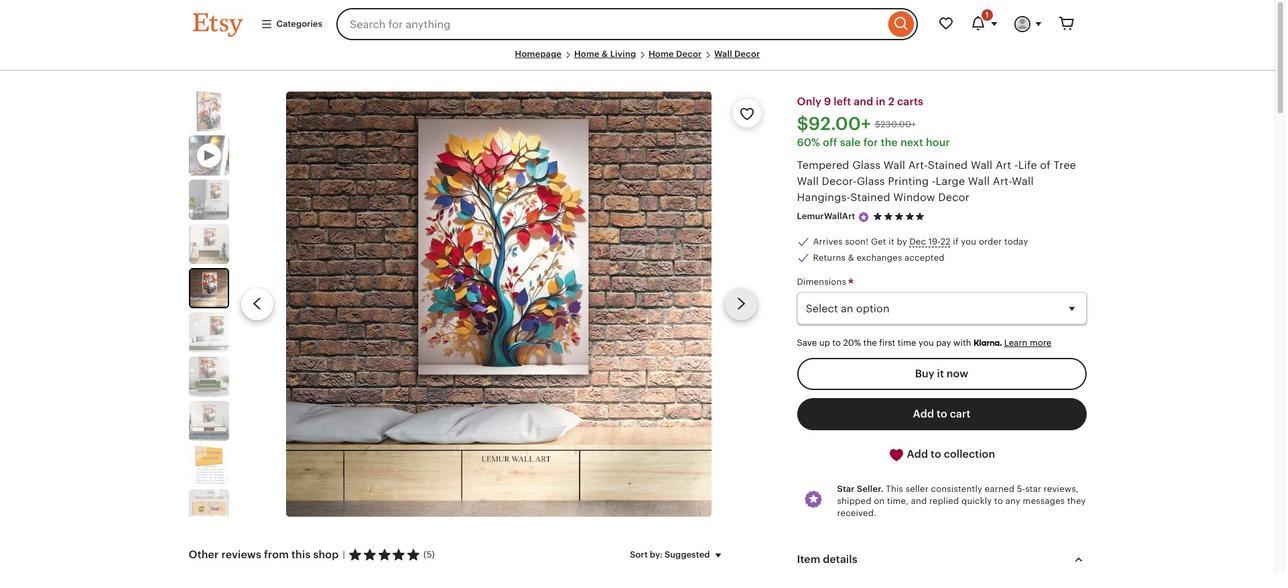 Task type: locate. For each thing, give the bounding box(es) containing it.
to left collection
[[931, 448, 942, 460]]

Search for anything text field
[[337, 8, 885, 40]]

glass up star_seller image
[[857, 176, 885, 187]]

learn
[[1005, 338, 1028, 348]]

wall up printing
[[884, 160, 906, 171]]

carts
[[898, 96, 924, 107]]

- right the art
[[1015, 160, 1019, 171]]

art- up printing
[[909, 160, 928, 171]]

1 horizontal spatial it
[[937, 368, 944, 379]]

and
[[854, 96, 874, 107], [911, 496, 927, 506]]

1 horizontal spatial stained
[[928, 160, 968, 171]]

consistently
[[931, 484, 983, 494]]

0 horizontal spatial it
[[889, 237, 895, 247]]

0 horizontal spatial &
[[602, 49, 608, 59]]

0 horizontal spatial art-
[[909, 160, 928, 171]]

0 horizontal spatial the
[[864, 338, 877, 348]]

home left living
[[574, 49, 600, 59]]

add to collection button
[[797, 438, 1087, 471]]

20%
[[844, 338, 861, 348]]

1
[[986, 11, 989, 19]]

received.
[[838, 508, 877, 518]]

to right 'up'
[[833, 338, 841, 348]]

decor inside tempered glass wall art-stained wall art -life of tree wall decor-glass printing -large wall art-wall hangings-stained window decor
[[939, 192, 970, 203]]

details
[[823, 554, 858, 565]]

0 horizontal spatial home
[[574, 49, 600, 59]]

& left living
[[602, 49, 608, 59]]

wall decor
[[715, 49, 760, 59]]

arrives
[[813, 237, 843, 247]]

(5)
[[424, 549, 435, 559]]

pay
[[937, 338, 952, 348]]

2
[[889, 96, 895, 107]]

it left the by
[[889, 237, 895, 247]]

22
[[941, 237, 951, 247]]

left
[[834, 96, 852, 107]]

1 vertical spatial it
[[937, 368, 944, 379]]

lemurwallart link
[[797, 211, 856, 222]]

1 vertical spatial -
[[932, 176, 936, 187]]

only
[[797, 96, 822, 107]]

decor-
[[822, 176, 857, 187]]

wall down tempered
[[797, 176, 819, 187]]

life
[[1019, 160, 1038, 171]]

art- down the art
[[993, 176, 1012, 187]]

1 vertical spatial you
[[919, 338, 934, 348]]

to left cart
[[937, 408, 948, 420]]

window
[[894, 192, 936, 203]]

0 horizontal spatial decor
[[676, 49, 702, 59]]

tempered glass wall art-stained wall art life of tree wall image 4 image
[[286, 91, 712, 517], [190, 270, 228, 307]]

tempered glass wall art-stained wall art life of tree wall image 9 image
[[189, 489, 229, 530]]

0 vertical spatial the
[[881, 137, 898, 148]]

shipped
[[838, 496, 872, 506]]

wall inside menu bar
[[715, 49, 733, 59]]

add up seller at the bottom right of the page
[[907, 448, 929, 460]]

9
[[824, 96, 831, 107]]

dec
[[910, 237, 926, 247]]

1 vertical spatial &
[[848, 253, 855, 263]]

tempered glass wall art-stained wall art -life of tree wall decor-glass printing -large wall art-wall hangings-stained window decor
[[797, 160, 1077, 203]]

returns
[[813, 253, 846, 263]]

you left pay
[[919, 338, 934, 348]]

it right buy
[[937, 368, 944, 379]]

to inside the this seller consistently earned 5-star reviews, shipped on time, and replied quickly to any messages they received.
[[995, 496, 1004, 506]]

buy
[[915, 368, 935, 379]]

other
[[189, 549, 219, 561]]

in
[[876, 96, 886, 107]]

1 horizontal spatial -
[[1015, 160, 1019, 171]]

0 vertical spatial it
[[889, 237, 895, 247]]

tempered glass wall art-stained wall art life of tree wall image 7 image
[[189, 401, 229, 441]]

1 vertical spatial and
[[911, 496, 927, 506]]

the right for
[[881, 137, 898, 148]]

learn more button
[[1005, 338, 1052, 348]]

2 horizontal spatial decor
[[939, 192, 970, 203]]

1 vertical spatial the
[[864, 338, 877, 348]]

1 vertical spatial art-
[[993, 176, 1012, 187]]

& inside menu bar
[[602, 49, 608, 59]]

0 vertical spatial art-
[[909, 160, 928, 171]]

add inside add to collection button
[[907, 448, 929, 460]]

this
[[886, 484, 904, 494]]

1 horizontal spatial tempered glass wall art-stained wall art life of tree wall image 4 image
[[286, 91, 712, 517]]

0 vertical spatial stained
[[928, 160, 968, 171]]

menu bar
[[193, 48, 1083, 71]]

wall right large
[[968, 176, 990, 187]]

stained
[[928, 160, 968, 171], [851, 192, 891, 203]]

home for home decor
[[649, 49, 674, 59]]

1 vertical spatial glass
[[857, 176, 885, 187]]

to inside button
[[931, 448, 942, 460]]

1 horizontal spatial home
[[649, 49, 674, 59]]

1 vertical spatial add
[[907, 448, 929, 460]]

home for home & living
[[574, 49, 600, 59]]

& right returns
[[848, 253, 855, 263]]

0 horizontal spatial and
[[854, 96, 874, 107]]

|
[[343, 550, 345, 560]]

time
[[898, 338, 917, 348]]

klarna.
[[974, 338, 1002, 348]]

0 vertical spatial add
[[913, 408, 935, 420]]

stained up large
[[928, 160, 968, 171]]

add left cart
[[913, 408, 935, 420]]

the left first
[[864, 338, 877, 348]]

first
[[880, 338, 896, 348]]

home right living
[[649, 49, 674, 59]]

add for add to collection
[[907, 448, 929, 460]]

if
[[953, 237, 959, 247]]

60%
[[797, 137, 821, 148]]

19-
[[929, 237, 941, 247]]

stained up star_seller image
[[851, 192, 891, 203]]

None search field
[[337, 8, 918, 40]]

1 horizontal spatial decor
[[735, 49, 760, 59]]

0 horizontal spatial you
[[919, 338, 934, 348]]

to down "earned"
[[995, 496, 1004, 506]]

0 vertical spatial you
[[961, 237, 977, 247]]

0 horizontal spatial stained
[[851, 192, 891, 203]]

-
[[1015, 160, 1019, 171], [932, 176, 936, 187]]

1 horizontal spatial and
[[911, 496, 927, 506]]

& for home
[[602, 49, 608, 59]]

wall left the art
[[971, 160, 993, 171]]

categories
[[277, 19, 322, 29]]

1 horizontal spatial the
[[881, 137, 898, 148]]

of
[[1041, 160, 1051, 171]]

none search field inside categories banner
[[337, 8, 918, 40]]

off
[[823, 137, 838, 148]]

&
[[602, 49, 608, 59], [848, 253, 855, 263]]

other reviews from this shop |
[[189, 549, 345, 561]]

living
[[610, 49, 636, 59]]

and inside the this seller consistently earned 5-star reviews, shipped on time, and replied quickly to any messages they received.
[[911, 496, 927, 506]]

0 vertical spatial &
[[602, 49, 608, 59]]

1 horizontal spatial &
[[848, 253, 855, 263]]

replied
[[930, 496, 960, 506]]

seller.
[[857, 484, 884, 494]]

tempered glass wall art-stained wall art life of tree wall image 2 image
[[189, 180, 229, 220]]

the
[[881, 137, 898, 148], [864, 338, 877, 348]]

this
[[292, 549, 311, 561]]

1 home from the left
[[574, 49, 600, 59]]

- up window
[[932, 176, 936, 187]]

wall
[[715, 49, 733, 59], [884, 160, 906, 171], [971, 160, 993, 171], [797, 176, 819, 187], [968, 176, 990, 187], [1012, 176, 1034, 187]]

1 horizontal spatial art-
[[993, 176, 1012, 187]]

2 home from the left
[[649, 49, 674, 59]]

glass down for
[[853, 160, 881, 171]]

star seller.
[[838, 484, 884, 494]]

and left in
[[854, 96, 874, 107]]

you
[[961, 237, 977, 247], [919, 338, 934, 348]]

only 9 left and in 2 carts
[[797, 96, 924, 107]]

and down seller at the bottom right of the page
[[911, 496, 927, 506]]

printing
[[888, 176, 929, 187]]

wall right home decor
[[715, 49, 733, 59]]

art-
[[909, 160, 928, 171], [993, 176, 1012, 187]]

decor
[[676, 49, 702, 59], [735, 49, 760, 59], [939, 192, 970, 203]]

dimensions
[[797, 277, 849, 287]]

add
[[913, 408, 935, 420], [907, 448, 929, 460]]

you right if
[[961, 237, 977, 247]]

seller
[[906, 484, 929, 494]]

add inside "add to cart" button
[[913, 408, 935, 420]]



Task type: vqa. For each thing, say whether or not it's contained in the screenshot.
sale
yes



Task type: describe. For each thing, give the bounding box(es) containing it.
sort by: suggested
[[630, 550, 710, 560]]

next
[[901, 137, 924, 148]]

sort
[[630, 550, 648, 560]]

add to cart
[[913, 408, 971, 420]]

0 vertical spatial glass
[[853, 160, 881, 171]]

item
[[797, 554, 821, 565]]

tempered glass wall art-stained wall art life of tree wall image 1 image
[[189, 91, 229, 131]]

collection
[[944, 448, 996, 460]]

arrives soon! get it by dec 19-22 if you order today
[[813, 237, 1029, 247]]

tempered glass wall art-stained wall art life of tree wall image 8 image
[[189, 445, 229, 485]]

sort by: suggested button
[[620, 541, 736, 569]]

home decor
[[649, 49, 702, 59]]

1 horizontal spatial you
[[961, 237, 977, 247]]

save up to 20% the first time you pay with klarna. learn more
[[797, 338, 1052, 348]]

reviews
[[222, 549, 261, 561]]

menu bar containing homepage
[[193, 48, 1083, 71]]

to inside button
[[937, 408, 948, 420]]

0 vertical spatial -
[[1015, 160, 1019, 171]]

shop
[[313, 549, 339, 561]]

save
[[797, 338, 817, 348]]

star
[[1026, 484, 1042, 494]]

the for for
[[881, 137, 898, 148]]

suggested
[[665, 550, 710, 560]]

cart
[[950, 408, 971, 420]]

home & living
[[574, 49, 636, 59]]

60% off sale for the next hour
[[797, 137, 951, 148]]

tempered glass wall art-stained wall art life of tree wall image 3 image
[[189, 224, 229, 264]]

today
[[1005, 237, 1029, 247]]

add to collection
[[905, 448, 996, 460]]

tree
[[1054, 160, 1077, 171]]

this seller consistently earned 5-star reviews, shipped on time, and replied quickly to any messages they received.
[[838, 484, 1086, 518]]

$92.00+
[[797, 114, 871, 134]]

order
[[979, 237, 1002, 247]]

quickly
[[962, 496, 992, 506]]

0 horizontal spatial tempered glass wall art-stained wall art life of tree wall image 4 image
[[190, 270, 228, 307]]

large
[[936, 176, 966, 187]]

exchanges
[[857, 253, 903, 263]]

wall decor link
[[715, 49, 760, 59]]

home & living link
[[574, 49, 636, 59]]

it inside button
[[937, 368, 944, 379]]

hour
[[926, 137, 951, 148]]

earned
[[985, 484, 1015, 494]]

soon! get
[[845, 237, 887, 247]]

$230.00+
[[875, 119, 916, 129]]

reviews,
[[1044, 484, 1079, 494]]

add to cart button
[[797, 398, 1087, 430]]

for
[[864, 137, 879, 148]]

art
[[996, 160, 1012, 171]]

& for returns
[[848, 253, 855, 263]]

up
[[820, 338, 830, 348]]

returns & exchanges accepted
[[813, 253, 945, 263]]

tempered glass wall art-stained wall art life of tree wall image 5 image
[[189, 312, 229, 353]]

time,
[[887, 496, 909, 506]]

the for 20%
[[864, 338, 877, 348]]

categories button
[[250, 12, 333, 36]]

5-
[[1017, 484, 1026, 494]]

on
[[874, 496, 885, 506]]

tempered glass wall art-stained wall art life of tree wall image 6 image
[[189, 357, 229, 397]]

hangings-
[[797, 192, 851, 203]]

item details
[[797, 554, 858, 565]]

buy it now button
[[797, 358, 1087, 390]]

star_seller image
[[858, 211, 870, 223]]

buy it now
[[915, 368, 969, 379]]

decor for wall decor
[[735, 49, 760, 59]]

more
[[1030, 338, 1052, 348]]

1 button
[[962, 8, 1006, 40]]

decor for home decor
[[676, 49, 702, 59]]

with
[[954, 338, 972, 348]]

homepage link
[[515, 49, 562, 59]]

categories banner
[[169, 0, 1107, 48]]

accepted
[[905, 253, 945, 263]]

sale
[[840, 137, 861, 148]]

0 horizontal spatial -
[[932, 176, 936, 187]]

1 vertical spatial stained
[[851, 192, 891, 203]]

home decor link
[[649, 49, 702, 59]]

homepage
[[515, 49, 562, 59]]

tempered
[[797, 160, 850, 171]]

by
[[897, 237, 908, 247]]

add for add to cart
[[913, 408, 935, 420]]

messages
[[1023, 496, 1065, 506]]

lemurwallart
[[797, 211, 856, 222]]

item details button
[[785, 544, 1099, 573]]

0 vertical spatial and
[[854, 96, 874, 107]]

wall down life at the top right of page
[[1012, 176, 1034, 187]]

any
[[1006, 496, 1021, 506]]

from
[[264, 549, 289, 561]]

they
[[1068, 496, 1086, 506]]



